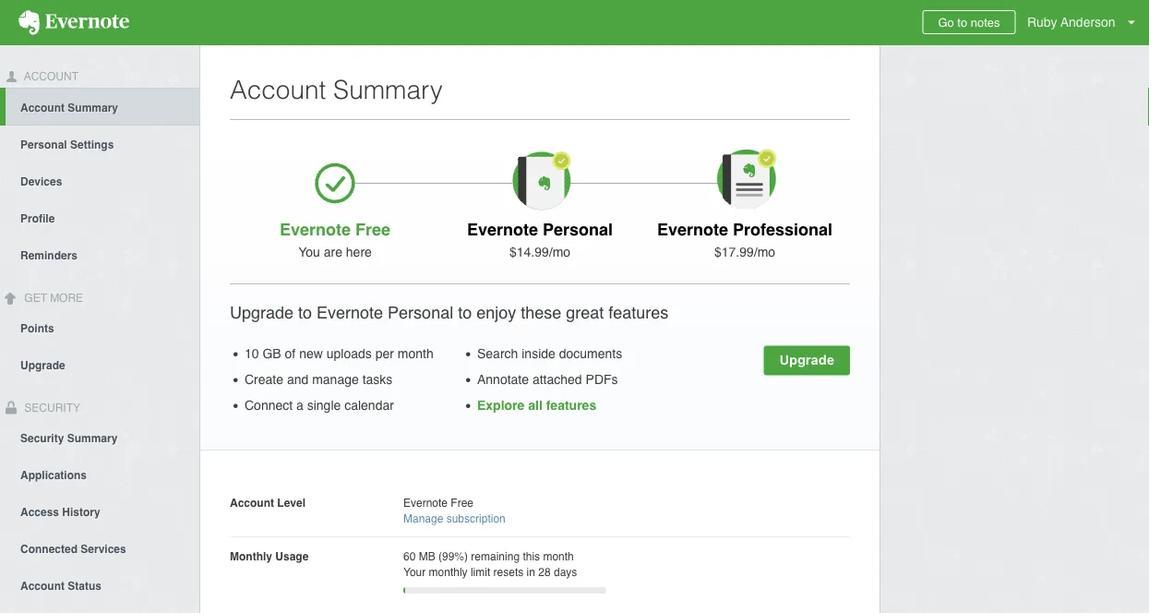 Task type: vqa. For each thing, say whether or not it's contained in the screenshot.
$14.99/
yes



Task type: describe. For each thing, give the bounding box(es) containing it.
manage subscription link
[[403, 512, 506, 525]]

access history link
[[0, 492, 199, 529]]

usage
[[275, 550, 309, 563]]

personal inside evernote personal $14.99/ mo
[[543, 220, 613, 239]]

anderson
[[1061, 15, 1116, 30]]

evernote for evernote personal
[[467, 220, 538, 239]]

security summary
[[20, 432, 118, 444]]

annotate attached pdfs
[[477, 372, 618, 387]]

evernote link
[[0, 0, 148, 45]]

subscription
[[447, 512, 506, 525]]

personal settings
[[20, 138, 114, 151]]

manage
[[403, 512, 443, 525]]

mb
[[419, 550, 435, 563]]

get more
[[21, 292, 83, 304]]

60
[[403, 550, 416, 563]]

pdfs
[[586, 372, 618, 387]]

evernote up uploads
[[317, 303, 383, 322]]

points
[[20, 322, 54, 335]]

a
[[296, 398, 304, 413]]

resets
[[494, 565, 524, 578]]

of
[[285, 346, 296, 361]]

per
[[375, 346, 394, 361]]

get
[[24, 292, 47, 304]]

profile link
[[0, 199, 199, 236]]

ruby anderson link
[[1023, 0, 1149, 45]]

connect a single calendar
[[245, 398, 394, 413]]

security for security
[[21, 401, 80, 414]]

upgrade for 1st "upgrade" link from the left
[[780, 352, 835, 367]]

status
[[68, 579, 102, 592]]

settings
[[70, 138, 114, 151]]

services
[[81, 542, 126, 555]]

evernote personal $14.99/ mo
[[467, 220, 613, 259]]

0 horizontal spatial account summary
[[20, 101, 118, 114]]

(99%)
[[439, 550, 468, 563]]

attached
[[533, 372, 582, 387]]

evernote free you are here
[[280, 220, 391, 259]]

in
[[527, 565, 535, 578]]

monthly
[[230, 550, 272, 563]]

applications
[[20, 468, 87, 481]]

account status link
[[0, 566, 199, 603]]

uploads
[[327, 346, 372, 361]]

limit
[[471, 565, 490, 578]]

account status
[[20, 579, 102, 592]]

upgrade for upgrade to evernote personal to enjoy these great features
[[230, 303, 294, 322]]

days
[[554, 565, 577, 578]]

create
[[245, 372, 283, 387]]

1 horizontal spatial account summary
[[230, 75, 443, 104]]

history
[[62, 505, 100, 518]]

1 horizontal spatial personal
[[388, 303, 453, 322]]

month inside 60 mb (99%) remaining this month your monthly limit resets in 28 days
[[543, 550, 574, 563]]

evernote image
[[0, 10, 148, 35]]

explore all features link
[[477, 398, 597, 413]]

security summary link
[[0, 419, 199, 456]]

evernote professional $17.99/ mo
[[657, 220, 833, 259]]

search
[[477, 346, 518, 361]]

calendar
[[345, 398, 394, 413]]

upgrade for 2nd "upgrade" link
[[20, 359, 65, 372]]

tasks
[[362, 372, 393, 387]]

go
[[938, 15, 954, 29]]

single
[[307, 398, 341, 413]]

mo for professional
[[758, 245, 776, 259]]

devices link
[[0, 162, 199, 199]]

these
[[521, 303, 562, 322]]

connected
[[20, 542, 78, 555]]

notes
[[971, 15, 1000, 29]]



Task type: locate. For each thing, give the bounding box(es) containing it.
upgrade link
[[764, 346, 850, 375], [0, 346, 199, 383]]

explore
[[477, 398, 525, 413]]

0 vertical spatial free
[[355, 220, 391, 239]]

devices
[[20, 175, 62, 188]]

create and manage tasks
[[245, 372, 393, 387]]

level
[[277, 496, 306, 509]]

annotate
[[477, 372, 529, 387]]

new
[[299, 346, 323, 361]]

to up new
[[298, 303, 312, 322]]

1 horizontal spatial free
[[451, 496, 474, 509]]

monthly usage
[[230, 550, 309, 563]]

0 vertical spatial personal
[[20, 138, 67, 151]]

reminders link
[[0, 236, 199, 273]]

search inside documents
[[477, 346, 622, 361]]

evernote free manage subscription
[[403, 496, 506, 525]]

security up 'applications'
[[20, 432, 64, 444]]

access
[[20, 505, 59, 518]]

are
[[324, 245, 342, 259]]

2 upgrade link from the left
[[0, 346, 199, 383]]

here
[[346, 245, 372, 259]]

free up "manage subscription" link
[[451, 496, 474, 509]]

month up days
[[543, 550, 574, 563]]

professional
[[733, 220, 833, 239]]

go to notes link
[[923, 10, 1016, 34]]

1 vertical spatial month
[[543, 550, 574, 563]]

upgrade to evernote personal to enjoy these great features
[[230, 303, 669, 322]]

connected services link
[[0, 529, 199, 566]]

2 horizontal spatial upgrade
[[780, 352, 835, 367]]

free inside evernote free manage subscription
[[451, 496, 474, 509]]

manage
[[312, 372, 359, 387]]

0 horizontal spatial to
[[298, 303, 312, 322]]

1 mo from the left
[[553, 245, 571, 259]]

2 horizontal spatial personal
[[543, 220, 613, 239]]

month right the per
[[398, 346, 434, 361]]

evernote inside evernote personal $14.99/ mo
[[467, 220, 538, 239]]

evernote inside evernote free you are here
[[280, 220, 351, 239]]

evernote for evernote professional
[[657, 220, 728, 239]]

mo inside evernote personal $14.99/ mo
[[553, 245, 571, 259]]

0 vertical spatial security
[[21, 401, 80, 414]]

features
[[609, 303, 669, 322], [546, 398, 597, 413]]

reminders
[[20, 249, 78, 262]]

applications link
[[0, 456, 199, 492]]

mo for personal
[[553, 245, 571, 259]]

2 vertical spatial personal
[[388, 303, 453, 322]]

1 horizontal spatial to
[[458, 303, 472, 322]]

documents
[[559, 346, 622, 361]]

10 gb of new uploads per month
[[245, 346, 434, 361]]

1 vertical spatial security
[[20, 432, 64, 444]]

go to notes
[[938, 15, 1000, 29]]

all
[[528, 398, 543, 413]]

28
[[538, 565, 551, 578]]

account
[[21, 70, 78, 83], [230, 75, 326, 104], [20, 101, 65, 114], [230, 496, 274, 509], [20, 579, 65, 592]]

account summary
[[230, 75, 443, 104], [20, 101, 118, 114]]

0 horizontal spatial month
[[398, 346, 434, 361]]

explore all features
[[477, 398, 597, 413]]

access history
[[20, 505, 100, 518]]

1 horizontal spatial mo
[[758, 245, 776, 259]]

1 vertical spatial personal
[[543, 220, 613, 239]]

your
[[403, 565, 426, 578]]

1 horizontal spatial upgrade link
[[764, 346, 850, 375]]

1 horizontal spatial upgrade
[[230, 303, 294, 322]]

security for security summary
[[20, 432, 64, 444]]

account summary link
[[6, 88, 199, 125]]

you
[[298, 245, 320, 259]]

connected services
[[20, 542, 126, 555]]

mo inside evernote professional $17.99/ mo
[[758, 245, 776, 259]]

evernote up the $17.99/
[[657, 220, 728, 239]]

0 horizontal spatial upgrade link
[[0, 346, 199, 383]]

remaining
[[471, 550, 520, 563]]

to right go at the top right of page
[[958, 15, 968, 29]]

account level
[[230, 496, 306, 509]]

evernote inside evernote free manage subscription
[[403, 496, 448, 509]]

monthly
[[429, 565, 468, 578]]

month
[[398, 346, 434, 361], [543, 550, 574, 563]]

personal up devices
[[20, 138, 67, 151]]

1 vertical spatial free
[[451, 496, 474, 509]]

inside
[[522, 346, 556, 361]]

to for notes
[[958, 15, 968, 29]]

to
[[958, 15, 968, 29], [298, 303, 312, 322], [458, 303, 472, 322]]

gb
[[263, 346, 281, 361]]

ruby
[[1027, 15, 1058, 30]]

evernote for evernote free
[[280, 220, 351, 239]]

upgrade
[[230, 303, 294, 322], [780, 352, 835, 367], [20, 359, 65, 372]]

summary for account summary link
[[68, 101, 118, 114]]

ruby anderson
[[1027, 15, 1116, 30]]

security up security summary
[[21, 401, 80, 414]]

evernote inside evernote professional $17.99/ mo
[[657, 220, 728, 239]]

great
[[566, 303, 604, 322]]

profile
[[20, 212, 55, 225]]

0 horizontal spatial mo
[[553, 245, 571, 259]]

connect
[[245, 398, 293, 413]]

mo up these
[[553, 245, 571, 259]]

free inside evernote free you are here
[[355, 220, 391, 239]]

security
[[21, 401, 80, 414], [20, 432, 64, 444]]

features down attached
[[546, 398, 597, 413]]

personal settings link
[[0, 125, 199, 162]]

0 vertical spatial month
[[398, 346, 434, 361]]

60 mb (99%) remaining this month your monthly limit resets in 28 days
[[403, 550, 577, 578]]

summary for security summary link
[[67, 432, 118, 444]]

mo
[[553, 245, 571, 259], [758, 245, 776, 259]]

free
[[355, 220, 391, 239], [451, 496, 474, 509]]

$14.99/
[[510, 245, 553, 259]]

enjoy
[[477, 303, 516, 322]]

points link
[[0, 309, 199, 346]]

free for evernote free manage subscription
[[451, 496, 474, 509]]

1 upgrade link from the left
[[764, 346, 850, 375]]

evernote up $14.99/
[[467, 220, 538, 239]]

2 horizontal spatial to
[[958, 15, 968, 29]]

free for evernote free you are here
[[355, 220, 391, 239]]

and
[[287, 372, 309, 387]]

to left enjoy
[[458, 303, 472, 322]]

personal inside personal settings link
[[20, 138, 67, 151]]

0 horizontal spatial free
[[355, 220, 391, 239]]

2 mo from the left
[[758, 245, 776, 259]]

1 horizontal spatial month
[[543, 550, 574, 563]]

0 horizontal spatial personal
[[20, 138, 67, 151]]

more
[[50, 292, 83, 304]]

0 vertical spatial features
[[609, 303, 669, 322]]

to for evernote
[[298, 303, 312, 322]]

features right great
[[609, 303, 669, 322]]

0 horizontal spatial features
[[546, 398, 597, 413]]

this
[[523, 550, 540, 563]]

0 horizontal spatial upgrade
[[20, 359, 65, 372]]

personal up the per
[[388, 303, 453, 322]]

free up 'here'
[[355, 220, 391, 239]]

evernote up manage
[[403, 496, 448, 509]]

mo down professional
[[758, 245, 776, 259]]

1 vertical spatial features
[[546, 398, 597, 413]]

evernote up you
[[280, 220, 351, 239]]

personal up $14.99/
[[543, 220, 613, 239]]

1 horizontal spatial features
[[609, 303, 669, 322]]

10
[[245, 346, 259, 361]]



